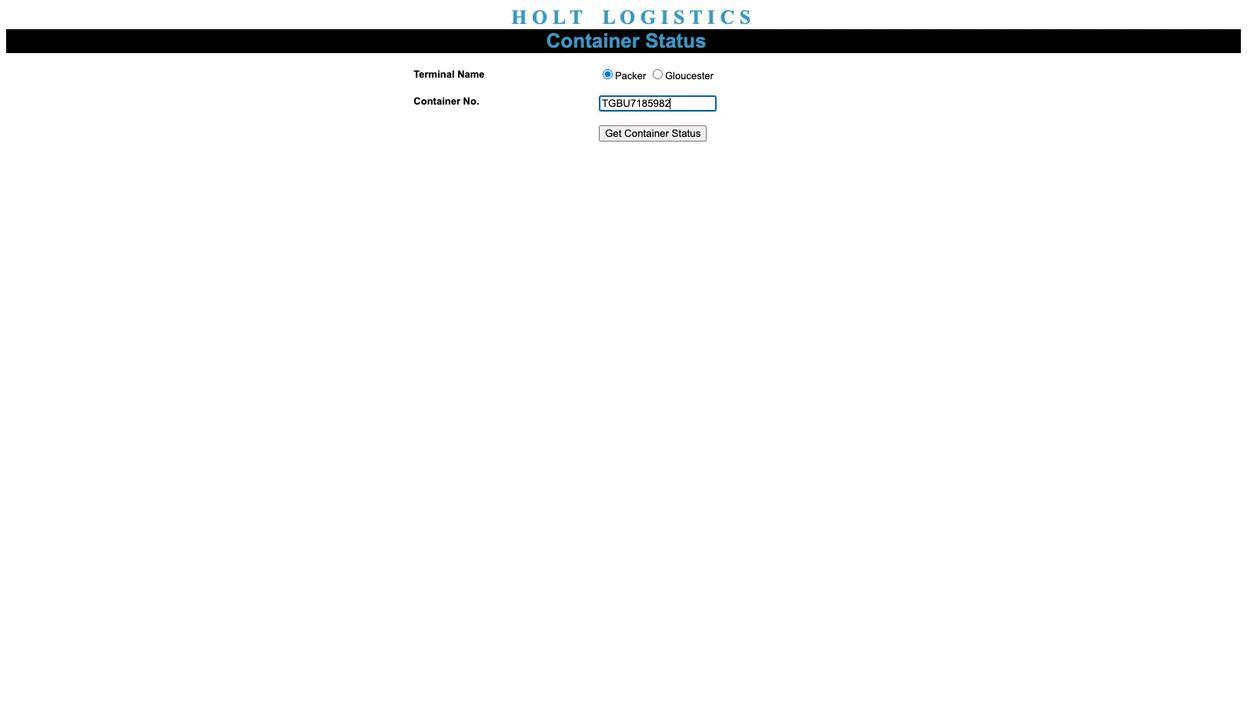 Task type: vqa. For each thing, say whether or not it's contained in the screenshot.
ERROR: INVALID CONTAINER # ENTERED.  TRY AGAIN.
no



Task type: locate. For each thing, give the bounding box(es) containing it.
gloucester
[[665, 70, 714, 82]]

o left l
[[532, 6, 548, 28]]

h
[[512, 6, 527, 28]]

None radio
[[603, 69, 613, 79]]

1 vertical spatial container
[[414, 95, 460, 107]]

1 horizontal spatial container
[[546, 29, 640, 52]]

1 horizontal spatial s
[[740, 6, 751, 28]]

1 s from the left
[[674, 6, 685, 28]]

1 horizontal spatial o
[[620, 6, 635, 28]]

s
[[674, 6, 685, 28], [740, 6, 751, 28]]

None field
[[599, 95, 717, 112]]

0 horizontal spatial o
[[532, 6, 548, 28]]

None submit
[[599, 126, 707, 142]]

name
[[458, 69, 485, 80]]

container down t    l
[[546, 29, 640, 52]]

container
[[546, 29, 640, 52], [414, 95, 460, 107]]

container down terminal
[[414, 95, 460, 107]]

0 horizontal spatial container
[[414, 95, 460, 107]]

status
[[645, 29, 707, 52]]

terminal
[[414, 69, 455, 80]]

i
[[661, 6, 669, 28], [708, 6, 715, 28]]

o left g
[[620, 6, 635, 28]]

packer
[[615, 70, 649, 82]]

s left t
[[674, 6, 685, 28]]

container no.
[[414, 95, 479, 107]]

None radio
[[653, 69, 663, 79]]

0 horizontal spatial i
[[661, 6, 669, 28]]

i right g
[[661, 6, 669, 28]]

l
[[553, 6, 566, 28]]

s right c
[[740, 6, 751, 28]]

2 s from the left
[[740, 6, 751, 28]]

i right t
[[708, 6, 715, 28]]

o
[[532, 6, 548, 28], [620, 6, 635, 28]]

0 vertical spatial container
[[546, 29, 640, 52]]

2 i from the left
[[708, 6, 715, 28]]

0 horizontal spatial s
[[674, 6, 685, 28]]

1 horizontal spatial i
[[708, 6, 715, 28]]

g
[[640, 6, 656, 28]]



Task type: describe. For each thing, give the bounding box(es) containing it.
c
[[720, 6, 735, 28]]

no.
[[463, 95, 479, 107]]

container inside h          o l t    l o g i s t i c s container          status
[[546, 29, 640, 52]]

t    l
[[570, 6, 615, 28]]

terminal name
[[414, 69, 485, 80]]

t
[[690, 6, 703, 28]]

1 o from the left
[[532, 6, 548, 28]]

1 i from the left
[[661, 6, 669, 28]]

h          o l t    l o g i s t i c s container          status
[[512, 6, 751, 52]]

2 o from the left
[[620, 6, 635, 28]]



